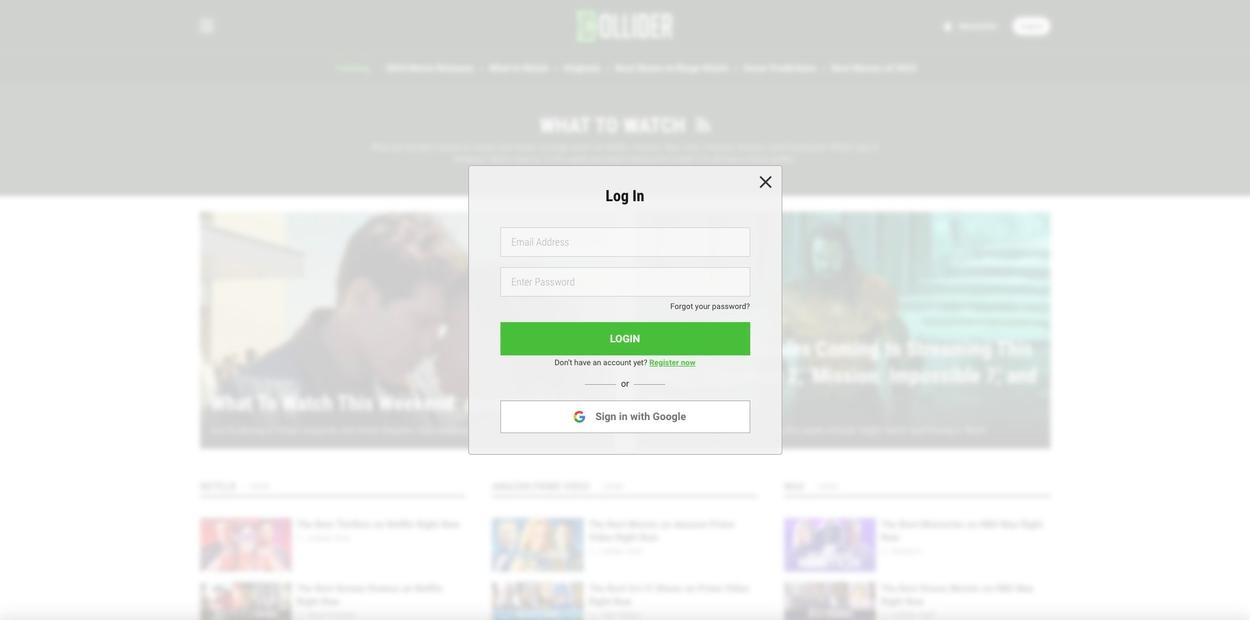 Task type: describe. For each thing, give the bounding box(es) containing it.
prime-video-no-time-to-die-top-gun-maverick-m3gan 1 image
[[492, 519, 584, 572]]

jason momoa as arthur curry/aquaman in his yellow and green suit in aquaman and the lost kingdom image
[[635, 212, 1050, 443]]

best-drama-movies-hbo-max 1 image
[[784, 583, 876, 621]]

best-korean-dramas 1 image
[[200, 583, 291, 621]]

origin jon bernthal aunjanue ellis taylor featured image
[[200, 212, 615, 443]]

the-best-thrillers-on-netflix-feature 1 image
[[200, 519, 291, 572]]

collider logo image
[[576, 10, 674, 42]]



Task type: locate. For each thing, give the bounding box(es) containing it.
best-sci-fi-shows-prime-video-2022-feature 1 image
[[492, 583, 584, 621]]

Email Address email field
[[500, 228, 750, 257]]

hbo-max-sharp-objects-amy-adams-watchmen-regina-king-the-outsider-ben-mendelsohn 1 image
[[784, 519, 876, 572]]

Enter Password password field
[[500, 268, 750, 297]]



Task type: vqa. For each thing, say whether or not it's contained in the screenshot.
best-korean-dramas 1 'image'
yes



